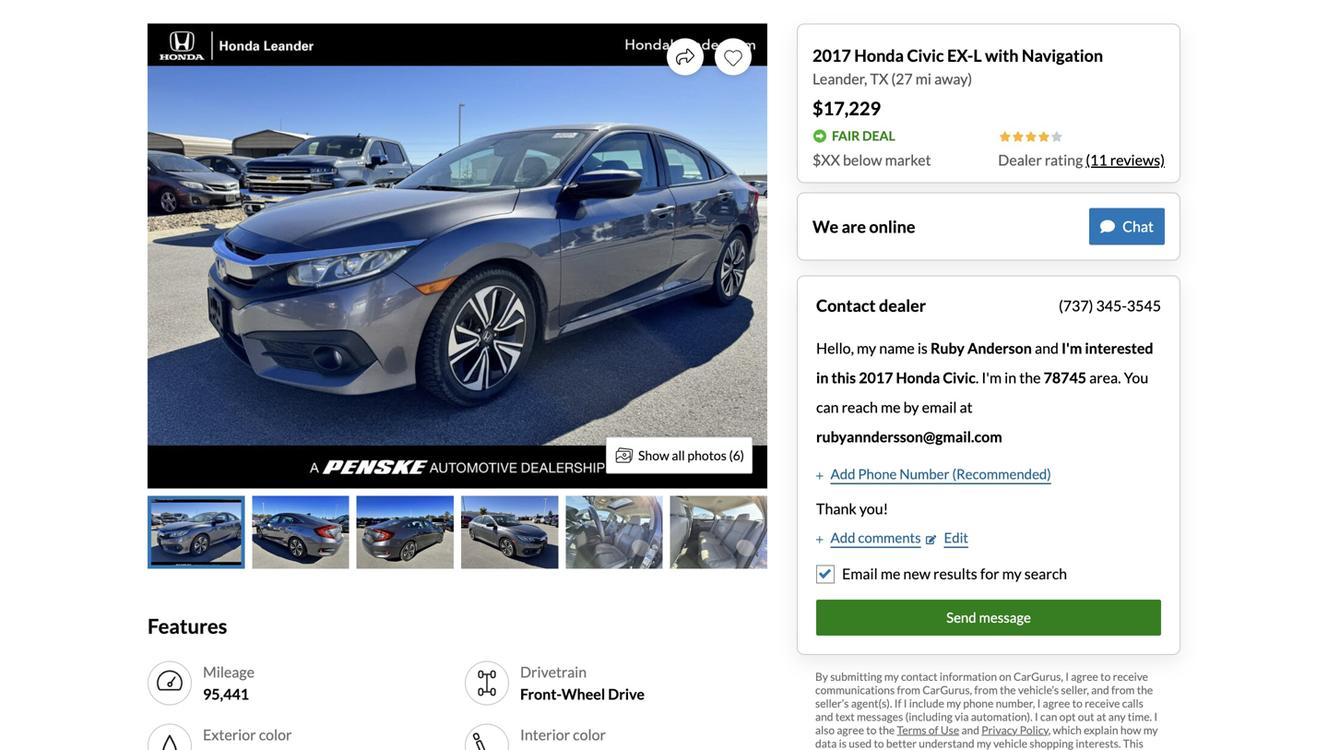 Task type: locate. For each thing, give the bounding box(es) containing it.
results
[[934, 565, 978, 583]]

1 horizontal spatial i'm
[[1062, 339, 1083, 357]]

in inside i'm interested in this
[[817, 369, 829, 387]]

1 vertical spatial agree
[[1043, 696, 1071, 710]]

by submitting my contact information on cargurus, i agree to receive communications from cargurus, from the vehicle's seller, and from the seller's agent(s). if i include my phone number, i agree to receive calls and text messages (including via automation). i can opt out at any time. i also agree to the
[[816, 670, 1158, 737]]

1 horizontal spatial in
[[1005, 369, 1017, 387]]

1 vertical spatial 2017
[[859, 369, 894, 387]]

agent(s).
[[852, 696, 893, 710]]

2 color from the left
[[573, 726, 606, 744]]

of down 'privacy'
[[997, 750, 1007, 750]]

comment image
[[1101, 219, 1116, 234]]

0 vertical spatial at
[[960, 398, 973, 416]]

0 horizontal spatial is
[[839, 737, 847, 750]]

1 color from the left
[[259, 726, 292, 744]]

plus image inside add comments button
[[817, 535, 824, 544]]

is right data
[[839, 737, 847, 750]]

rubyanndersson@gmail.com
[[817, 428, 1003, 446]]

color for exterior color
[[259, 726, 292, 744]]

interested
[[1085, 339, 1154, 357]]

0 horizontal spatial agree
[[837, 723, 865, 737]]

the up time.
[[1137, 683, 1154, 696]]

contact
[[817, 295, 876, 316]]

view vehicle photo 2 image
[[252, 496, 349, 569]]

1 vertical spatial at
[[1097, 710, 1107, 723]]

2017 honda civic . i'm in the 78745
[[859, 369, 1087, 387]]

1 horizontal spatial of
[[997, 750, 1007, 750]]

3545
[[1127, 297, 1162, 315]]

is left ruby
[[918, 339, 928, 357]]

0 horizontal spatial cargurus,
[[923, 683, 973, 696]]

phone
[[964, 696, 994, 710]]

0 vertical spatial plus image
[[817, 471, 824, 481]]

area. you can reach me by email at
[[817, 369, 1149, 416]]

me left "by"
[[881, 398, 901, 416]]

1 horizontal spatial is
[[856, 750, 864, 750]]

1 add from the top
[[831, 466, 856, 482]]

l
[[974, 45, 982, 66]]

1 vertical spatial can
[[1041, 710, 1058, 723]]

in left this
[[817, 369, 829, 387]]

honda inside 2017 honda civic ex-l with navigation leander, tx (27 mi away)
[[855, 45, 904, 66]]

i'm up '78745'
[[1062, 339, 1083, 357]]

seller,
[[1061, 683, 1090, 696]]

from up the any
[[1112, 683, 1135, 696]]

view vehicle photo 6 image
[[671, 496, 768, 569]]

email me new results for my search
[[842, 565, 1068, 583]]

honda up "by"
[[896, 369, 940, 387]]

interests.
[[1076, 737, 1122, 750]]

plus image down thank
[[817, 535, 824, 544]]

0 vertical spatial i'm
[[1062, 339, 1083, 357]]

features
[[148, 614, 227, 638]]

civic up the mi
[[907, 45, 944, 66]]

civic
[[907, 45, 944, 66], [943, 369, 976, 387]]

0 vertical spatial can
[[817, 398, 839, 416]]

all
[[672, 448, 685, 463]]

dealer rating (11 reviews)
[[999, 151, 1165, 169]]

any
[[1109, 710, 1126, 723]]

can left reach
[[817, 398, 839, 416]]

ruby
[[931, 339, 965, 357]]

0 horizontal spatial of
[[929, 723, 939, 737]]

0 horizontal spatial at
[[960, 398, 973, 416]]

from up '(including'
[[897, 683, 921, 696]]

this
[[832, 369, 856, 387]]

at right email
[[960, 398, 973, 416]]

345-
[[1097, 297, 1127, 315]]

condition
[[949, 750, 995, 750]]

0 vertical spatial of
[[929, 723, 939, 737]]

send message button
[[817, 600, 1162, 636]]

civic inside 2017 honda civic ex-l with navigation leander, tx (27 mi away)
[[907, 45, 944, 66]]

edit image
[[927, 535, 937, 544]]

fair deal
[[832, 128, 896, 144]]

to right seller,
[[1101, 670, 1111, 683]]

add phone number (recommended)
[[831, 466, 1052, 482]]

2 horizontal spatial agree
[[1071, 670, 1099, 683]]

2017 honda civic ex-l with navigation leander, tx (27 mi away)
[[813, 45, 1104, 88]]

3 from from the left
[[1112, 683, 1135, 696]]

2017 up leander,
[[813, 45, 851, 66]]

plus image up thank
[[817, 471, 824, 481]]

privacy policy link
[[982, 723, 1049, 737]]

2 vertical spatial agree
[[837, 723, 865, 737]]

shopping
[[1030, 737, 1074, 750]]

me
[[881, 398, 901, 416], [881, 565, 901, 583]]

dealer
[[879, 295, 927, 316]]

of left use
[[929, 723, 939, 737]]

1 horizontal spatial at
[[1097, 710, 1107, 723]]

$xx
[[813, 151, 840, 169]]

me left new
[[881, 565, 901, 583]]

my left the name
[[857, 339, 877, 357]]

0 vertical spatial add
[[831, 466, 856, 482]]

opt
[[1060, 710, 1076, 723]]

my left vehicle
[[977, 737, 992, 750]]

0 vertical spatial honda
[[855, 45, 904, 66]]

and up '78745'
[[1035, 339, 1059, 357]]

of
[[929, 723, 939, 737], [997, 750, 1007, 750]]

78745
[[1044, 369, 1087, 387]]

1 me from the top
[[881, 398, 901, 416]]

terms of use and privacy policy
[[897, 723, 1049, 737]]

tab list
[[148, 496, 768, 569]]

2 horizontal spatial is
[[918, 339, 928, 357]]

honda
[[855, 45, 904, 66], [896, 369, 940, 387]]

plus image inside "add phone number (recommended)" button
[[817, 471, 824, 481]]

interior
[[520, 726, 570, 744]]

0 vertical spatial 2017
[[813, 45, 851, 66]]

drivetrain
[[520, 663, 587, 681]]

drivetrain image
[[472, 669, 502, 698]]

2 add from the top
[[831, 529, 856, 546]]

are
[[842, 216, 866, 237]]

plus image
[[817, 471, 824, 481], [817, 535, 824, 544]]

view vehicle photo 1 image
[[148, 496, 245, 569]]

add down thank
[[831, 529, 856, 546]]

1 horizontal spatial from
[[975, 683, 998, 696]]

color right exterior
[[259, 726, 292, 744]]

0 horizontal spatial 2017
[[813, 45, 851, 66]]

agree up out
[[1071, 670, 1099, 683]]

1 horizontal spatial agree
[[1043, 696, 1071, 710]]

show all photos (6) link
[[606, 437, 753, 474]]

0 horizontal spatial from
[[897, 683, 921, 696]]

my
[[857, 339, 877, 357], [1003, 565, 1022, 583], [885, 670, 899, 683], [947, 696, 961, 710], [1144, 723, 1159, 737], [977, 737, 992, 750]]

2017 right this
[[859, 369, 894, 387]]

agree
[[1071, 670, 1099, 683], [1043, 696, 1071, 710], [837, 723, 865, 737]]

(recommended)
[[953, 466, 1052, 482]]

1 vertical spatial me
[[881, 565, 901, 583]]

0 horizontal spatial color
[[259, 726, 292, 744]]

to right used
[[874, 737, 885, 750]]

navigation
[[1022, 45, 1104, 66]]

seller's
[[816, 696, 849, 710]]

for
[[981, 565, 1000, 583]]

1 plus image from the top
[[817, 471, 824, 481]]

0 vertical spatial receive
[[1113, 670, 1149, 683]]

chat button
[[1090, 208, 1165, 245]]

receive up explain
[[1085, 696, 1121, 710]]

new
[[904, 565, 931, 583]]

$17,229
[[813, 97, 881, 119]]

1 vertical spatial civic
[[943, 369, 976, 387]]

civic down ruby
[[943, 369, 976, 387]]

0 vertical spatial me
[[881, 398, 901, 416]]

send message
[[947, 609, 1031, 626]]

the up not at the bottom right of the page
[[879, 723, 895, 737]]

purchase.
[[1009, 750, 1055, 750]]

can left the opt
[[1041, 710, 1058, 723]]

consent
[[816, 750, 854, 750]]

messages
[[857, 710, 904, 723]]

1 vertical spatial i'm
[[982, 369, 1002, 387]]

my left phone
[[947, 696, 961, 710]]

cargurus, right on
[[1014, 670, 1064, 683]]

exterior
[[203, 726, 256, 744]]

agree right also
[[837, 723, 865, 737]]

the
[[1020, 369, 1041, 387], [1000, 683, 1016, 696], [1137, 683, 1154, 696], [879, 723, 895, 737]]

1 from from the left
[[897, 683, 921, 696]]

is left not at the bottom right of the page
[[856, 750, 864, 750]]

share image
[[676, 48, 695, 66]]

in down anderson
[[1005, 369, 1017, 387]]

agree up ,
[[1043, 696, 1071, 710]]

comments
[[858, 529, 921, 546]]

this
[[1124, 737, 1144, 750]]

vehicle
[[994, 737, 1028, 750]]

at right out
[[1097, 710, 1107, 723]]

color down the "wheel"
[[573, 726, 606, 744]]

i'm inside i'm interested in this
[[1062, 339, 1083, 357]]

below
[[843, 151, 883, 169]]

0 horizontal spatial in
[[817, 369, 829, 387]]

0 vertical spatial civic
[[907, 45, 944, 66]]

cargurus, up via
[[923, 683, 973, 696]]

2 plus image from the top
[[817, 535, 824, 544]]

i right number, on the bottom of the page
[[1038, 696, 1041, 710]]

at inside the by submitting my contact information on cargurus, i agree to receive communications from cargurus, from the vehicle's seller, and from the seller's agent(s). if i include my phone number, i agree to receive calls and text messages (including via automation). i can opt out at any time. i also agree to the
[[1097, 710, 1107, 723]]

1 horizontal spatial 2017
[[859, 369, 894, 387]]

and right seller,
[[1092, 683, 1110, 696]]

to inside , which explain how my data is used to better understand my vehicle shopping interests. this consent is not required as a condition of purchase. standard messa
[[874, 737, 885, 750]]

1 vertical spatial add
[[831, 529, 856, 546]]

exterior color
[[203, 726, 292, 744]]

from left on
[[975, 683, 998, 696]]

1 horizontal spatial can
[[1041, 710, 1058, 723]]

drivetrain front-wheel drive
[[520, 663, 645, 703]]

mileage image
[[155, 669, 185, 698]]

phone
[[858, 466, 897, 482]]

time.
[[1128, 710, 1153, 723]]

1 horizontal spatial color
[[573, 726, 606, 744]]

view vehicle photo 4 image
[[461, 496, 559, 569]]

1 in from the left
[[817, 369, 829, 387]]

0 horizontal spatial can
[[817, 398, 839, 416]]

i left ,
[[1035, 710, 1039, 723]]

i right vehicle's
[[1066, 670, 1069, 683]]

1 vertical spatial plus image
[[817, 535, 824, 544]]

cargurus,
[[1014, 670, 1064, 683], [923, 683, 973, 696]]

reach
[[842, 398, 878, 416]]

honda up tx at right top
[[855, 45, 904, 66]]

send
[[947, 609, 977, 626]]

receive up calls
[[1113, 670, 1149, 683]]

1 vertical spatial honda
[[896, 369, 940, 387]]

used
[[849, 737, 872, 750]]

1 horizontal spatial cargurus,
[[1014, 670, 1064, 683]]

civic for ex-
[[907, 45, 944, 66]]

also
[[816, 723, 835, 737]]

civic for .
[[943, 369, 976, 387]]

(6)
[[729, 448, 745, 463]]

add left phone
[[831, 466, 856, 482]]

i'm right .
[[982, 369, 1002, 387]]

2017 for ex-
[[813, 45, 851, 66]]

to
[[1101, 670, 1111, 683], [1073, 696, 1083, 710], [867, 723, 877, 737], [874, 737, 885, 750]]

exterior color image
[[155, 731, 185, 750]]

at
[[960, 398, 973, 416], [1097, 710, 1107, 723]]

message
[[980, 609, 1031, 626]]

2017 inside 2017 honda civic ex-l with navigation leander, tx (27 mi away)
[[813, 45, 851, 66]]

my right for
[[1003, 565, 1022, 583]]

1 vertical spatial of
[[997, 750, 1007, 750]]

view vehicle photo 3 image
[[357, 496, 454, 569]]

2 horizontal spatial from
[[1112, 683, 1135, 696]]



Task type: vqa. For each thing, say whether or not it's contained in the screenshot.
2017 Honda Civic EX-L with Navigation Leander, TX (27 mi away)
yes



Task type: describe. For each thing, give the bounding box(es) containing it.
to up which
[[1073, 696, 1083, 710]]

plus image for add phone number (recommended)
[[817, 471, 824, 481]]

0 vertical spatial agree
[[1071, 670, 1099, 683]]

number
[[900, 466, 950, 482]]

calls
[[1123, 696, 1144, 710]]

and up condition
[[962, 723, 980, 737]]

i right time.
[[1155, 710, 1158, 723]]

view vehicle photo 5 image
[[566, 496, 663, 569]]

, which explain how my data is used to better understand my vehicle shopping interests. this consent is not required as a condition of purchase. standard messa
[[816, 723, 1159, 750]]

with
[[986, 45, 1019, 66]]

.
[[976, 369, 979, 387]]

wheel
[[562, 685, 605, 703]]

honda for .
[[896, 369, 940, 387]]

chat
[[1123, 217, 1154, 235]]

95,441
[[203, 685, 249, 703]]

include
[[910, 696, 945, 710]]

email
[[922, 398, 957, 416]]

add comments button
[[817, 527, 921, 548]]

fair
[[832, 128, 860, 144]]

(737) 345-3545
[[1059, 297, 1162, 315]]

i'm interested in this
[[817, 339, 1154, 387]]

privacy
[[982, 723, 1018, 737]]

mileage 95,441
[[203, 663, 255, 703]]

show all photos (6)
[[639, 448, 745, 463]]

(11
[[1086, 151, 1108, 169]]

by
[[904, 398, 919, 416]]

communications
[[816, 683, 895, 696]]

honda for ex-
[[855, 45, 904, 66]]

0 horizontal spatial i'm
[[982, 369, 1002, 387]]

you!
[[860, 500, 889, 518]]

data
[[816, 737, 837, 750]]

leander,
[[813, 70, 868, 88]]

the up automation).
[[1000, 683, 1016, 696]]

2 me from the top
[[881, 565, 901, 583]]

mileage
[[203, 663, 255, 681]]

my up "if"
[[885, 670, 899, 683]]

anderson
[[968, 339, 1032, 357]]

not
[[866, 750, 882, 750]]

mi
[[916, 70, 932, 88]]

if
[[895, 696, 902, 710]]

(737)
[[1059, 297, 1094, 315]]

a
[[941, 750, 947, 750]]

i right "if"
[[904, 696, 907, 710]]

which
[[1053, 723, 1082, 737]]

show
[[639, 448, 670, 463]]

plus image for add comments
[[817, 535, 824, 544]]

contact dealer
[[817, 295, 927, 316]]

name
[[880, 339, 915, 357]]

drive
[[608, 685, 645, 703]]

standard
[[1058, 750, 1102, 750]]

automation).
[[971, 710, 1033, 723]]

,
[[1049, 723, 1051, 737]]

2017 for .
[[859, 369, 894, 387]]

2 from from the left
[[975, 683, 998, 696]]

terms
[[897, 723, 927, 737]]

rating
[[1045, 151, 1084, 169]]

$xx below market
[[813, 151, 932, 169]]

by
[[816, 670, 829, 683]]

interior color
[[520, 726, 606, 744]]

1 vertical spatial receive
[[1085, 696, 1121, 710]]

edit
[[944, 529, 969, 546]]

photos
[[688, 448, 727, 463]]

to up not at the bottom right of the page
[[867, 723, 877, 737]]

interior color image
[[472, 731, 502, 750]]

you
[[1124, 369, 1149, 387]]

add comments
[[831, 529, 921, 546]]

color for interior color
[[573, 726, 606, 744]]

can inside the by submitting my contact information on cargurus, i agree to receive communications from cargurus, from the vehicle's seller, and from the seller's agent(s). if i include my phone number, i agree to receive calls and text messages (including via automation). i can opt out at any time. i also agree to the
[[1041, 710, 1058, 723]]

as
[[929, 750, 939, 750]]

policy
[[1020, 723, 1049, 737]]

how
[[1121, 723, 1142, 737]]

tx
[[871, 70, 889, 88]]

text
[[836, 710, 855, 723]]

on
[[1000, 670, 1012, 683]]

use
[[941, 723, 960, 737]]

away)
[[935, 70, 973, 88]]

edit button
[[927, 527, 969, 548]]

search
[[1025, 565, 1068, 583]]

vehicle's
[[1019, 683, 1059, 696]]

dealer
[[999, 151, 1042, 169]]

2 in from the left
[[1005, 369, 1017, 387]]

add for add phone number (recommended)
[[831, 466, 856, 482]]

reviews)
[[1111, 151, 1165, 169]]

add for add comments
[[831, 529, 856, 546]]

vehicle full photo image
[[148, 24, 768, 489]]

ex-
[[948, 45, 974, 66]]

(11 reviews) button
[[1086, 149, 1165, 171]]

front-
[[520, 685, 562, 703]]

of inside , which explain how my data is used to better understand my vehicle shopping interests. this consent is not required as a condition of purchase. standard messa
[[997, 750, 1007, 750]]

we
[[813, 216, 839, 237]]

at inside "area. you can reach me by email at"
[[960, 398, 973, 416]]

the left '78745'
[[1020, 369, 1041, 387]]

via
[[955, 710, 969, 723]]

online
[[870, 216, 916, 237]]

and left text
[[816, 710, 834, 723]]

can inside "area. you can reach me by email at"
[[817, 398, 839, 416]]

submitting
[[831, 670, 883, 683]]

my right how
[[1144, 723, 1159, 737]]

me inside "area. you can reach me by email at"
[[881, 398, 901, 416]]

number,
[[996, 696, 1036, 710]]

understand
[[919, 737, 975, 750]]



